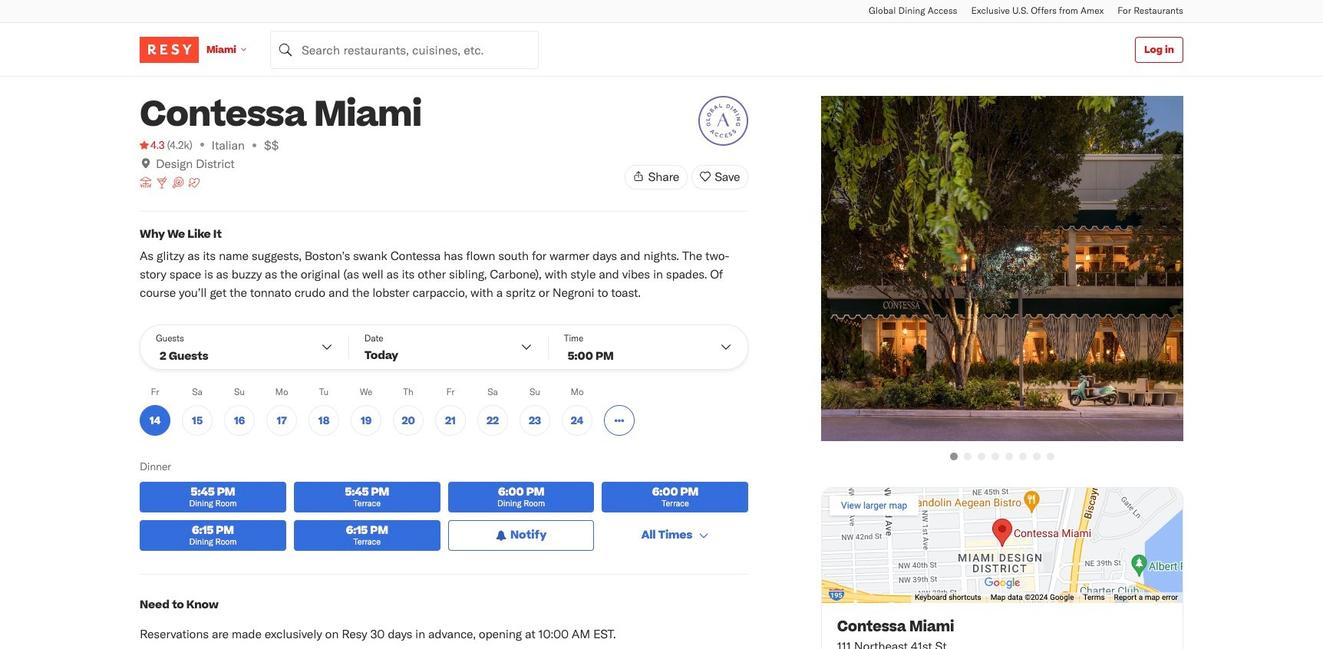 Task type: vqa. For each thing, say whether or not it's contained in the screenshot.
field
yes



Task type: describe. For each thing, give the bounding box(es) containing it.
Search restaurants, cuisines, etc. text field
[[270, 30, 539, 69]]

4.3 out of 5 stars image
[[140, 137, 165, 153]]



Task type: locate. For each thing, give the bounding box(es) containing it.
None field
[[270, 30, 539, 69]]



